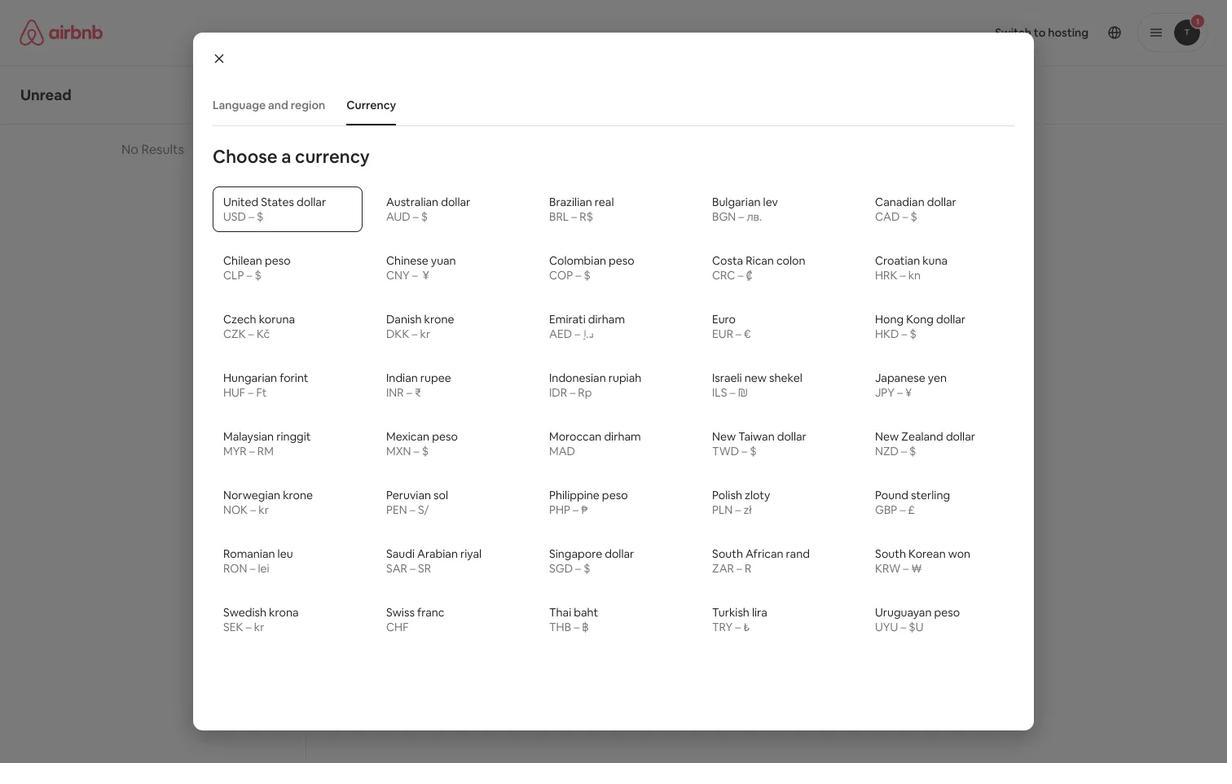 Task type: describe. For each thing, give the bounding box(es) containing it.
emirati
[[549, 312, 586, 327]]

dkk
[[386, 327, 410, 341]]

australian dollar aud – $
[[386, 195, 471, 224]]

choose a language and currency element
[[203, 85, 1024, 663]]

₺
[[744, 620, 750, 635]]

– for mexican peso mxn – $
[[414, 444, 419, 459]]

south african rand zar – r
[[712, 547, 810, 576]]

won
[[948, 547, 971, 562]]

inr
[[386, 386, 404, 400]]

– for turkish lira try – ₺
[[735, 620, 741, 635]]

messaging page main contents element
[[0, 65, 1227, 764]]

$ inside united states dollar usd – $
[[257, 209, 264, 224]]

rican
[[746, 253, 774, 268]]

uruguayan
[[875, 606, 932, 620]]

£
[[908, 503, 915, 518]]

$ inside new zealand dollar nzd – $
[[910, 444, 916, 459]]

฿
[[582, 620, 589, 635]]

dollar inside new taiwan dollar twd – $
[[777, 430, 807, 444]]

– for emirati dirham aed – ﺩ.ﺇ
[[575, 327, 580, 341]]

– for croatian kuna hrk – kn
[[900, 268, 906, 283]]

united
[[223, 195, 259, 209]]

sgd
[[549, 562, 573, 576]]

dirham for emirati dirham aed – ﺩ.ﺇ
[[588, 312, 625, 327]]

uruguayan peso uyu – $u
[[875, 606, 960, 635]]

huf
[[223, 386, 246, 400]]

– for hungarian forint huf – ft
[[248, 386, 254, 400]]

chinese
[[386, 253, 429, 268]]

clp
[[223, 268, 244, 283]]

moroccan
[[549, 430, 602, 444]]

– for singapore dollar sgd – $
[[576, 562, 581, 576]]

krone for norwegian krone nok – kr
[[283, 488, 313, 503]]

turkish lira try – ₺
[[712, 606, 768, 635]]

japanese
[[875, 371, 926, 386]]

– for thai baht thb – ฿
[[574, 620, 580, 635]]

real
[[595, 195, 614, 209]]

colombian peso cop – $
[[549, 253, 635, 283]]

– inside new zealand dollar nzd – $
[[901, 444, 907, 459]]

saudi
[[386, 547, 415, 562]]

– for bulgarian lev bgn – лв.
[[739, 209, 744, 224]]

lira
[[752, 606, 768, 620]]

indian rupee inr – ₹
[[386, 371, 451, 400]]

a
[[281, 145, 291, 168]]

usd
[[223, 209, 246, 224]]

african
[[746, 547, 784, 562]]

kč
[[257, 327, 270, 341]]

new taiwan dollar twd – $
[[712, 430, 807, 459]]

aed
[[549, 327, 572, 341]]

romanian
[[223, 547, 275, 562]]

$ inside mexican peso mxn – $
[[422, 444, 429, 459]]

romanian leu ron – lei
[[223, 547, 293, 576]]

bgn
[[712, 209, 736, 224]]

hungarian forint huf – ft
[[223, 371, 308, 400]]

– for romanian leu ron – lei
[[250, 562, 255, 576]]

peso for mexican peso mxn – $
[[432, 430, 458, 444]]

gbp
[[875, 503, 898, 518]]

saudi arabian riyal sar – sr
[[386, 547, 482, 576]]

cop
[[549, 268, 573, 283]]

mexican peso mxn – $
[[386, 430, 458, 459]]

singapore
[[549, 547, 602, 562]]

koruna
[[259, 312, 295, 327]]

dollar inside united states dollar usd – $
[[297, 195, 326, 209]]

language
[[213, 98, 266, 112]]

– inside new taiwan dollar twd – $
[[742, 444, 748, 459]]

peso for colombian peso cop – $
[[609, 253, 635, 268]]

new for twd
[[712, 430, 736, 444]]

– for danish krone dkk – kr
[[412, 327, 418, 341]]

norwegian
[[223, 488, 280, 503]]

korean
[[909, 547, 946, 562]]

– for indian rupee inr – ₹
[[406, 386, 412, 400]]

– for norwegian krone nok – kr
[[250, 503, 256, 518]]

thb
[[549, 620, 571, 635]]

pound sterling gbp – £
[[875, 488, 950, 518]]

languages dialog
[[193, 33, 1034, 731]]

profile element
[[633, 0, 1208, 65]]

canadian
[[875, 195, 925, 209]]

czech koruna czk – kč
[[223, 312, 295, 341]]

choose a currency
[[213, 145, 370, 168]]

bulgarian lev bgn – лв.
[[712, 195, 778, 224]]

danish
[[386, 312, 422, 327]]

dollar inside singapore dollar sgd – $
[[605, 547, 634, 562]]

brazilian real brl – r$
[[549, 195, 614, 224]]

$ inside chilean peso clp – $
[[255, 268, 262, 283]]

malaysian
[[223, 430, 274, 444]]

– for canadian dollar cad – $
[[903, 209, 908, 224]]

hrk
[[875, 268, 898, 283]]

– for chinese yuan cny – ￥
[[412, 268, 418, 283]]

$ inside colombian peso cop – $
[[584, 268, 591, 283]]

chilean
[[223, 253, 262, 268]]

euro
[[712, 312, 736, 327]]

swedish
[[223, 606, 267, 620]]

kr for sek – kr
[[254, 620, 264, 635]]

leu
[[278, 547, 293, 562]]

new for nzd
[[875, 430, 899, 444]]

zealand
[[902, 430, 944, 444]]

tab list inside "choose a language and currency" "element"
[[205, 85, 1015, 126]]

forint
[[280, 371, 308, 386]]

zloty
[[745, 488, 770, 503]]

colon
[[777, 253, 806, 268]]

– inside euro eur – €
[[736, 327, 742, 341]]

hong
[[875, 312, 904, 327]]

₱
[[581, 503, 588, 518]]

– inside 'saudi arabian riyal sar – sr'
[[410, 562, 416, 576]]

malaysian ringgit myr – rm
[[223, 430, 311, 459]]

dollar inside canadian dollar cad – $
[[927, 195, 957, 209]]

rand
[[786, 547, 810, 562]]

$ inside new taiwan dollar twd – $
[[750, 444, 757, 459]]

try
[[712, 620, 733, 635]]

лв.
[[747, 209, 762, 224]]

¥
[[905, 386, 912, 400]]

chinese yuan cny – ￥
[[386, 253, 456, 283]]

– inside south african rand zar – r
[[737, 562, 743, 576]]

filter conversations. current filter: unread conversations image
[[266, 88, 279, 101]]

israeli new shekel ils – ₪
[[712, 371, 803, 400]]

– for brazilian real brl – r$
[[572, 209, 577, 224]]

currency
[[347, 98, 396, 112]]



Task type: locate. For each thing, give the bounding box(es) containing it.
rupee
[[420, 371, 451, 386]]

$ inside australian dollar aud – $
[[421, 209, 428, 224]]

₹
[[415, 386, 421, 400]]

– left ﺩ.ﺇ
[[575, 327, 580, 341]]

hong kong dollar hkd – $
[[875, 312, 966, 341]]

peso inside chilean peso clp – $
[[265, 253, 291, 268]]

krone for danish krone dkk – kr
[[424, 312, 454, 327]]

chf
[[386, 620, 409, 635]]

– left r
[[737, 562, 743, 576]]

dollar inside australian dollar aud – $
[[441, 195, 471, 209]]

– right the cop
[[576, 268, 581, 283]]

– right cad
[[903, 209, 908, 224]]

krw
[[875, 562, 901, 576]]

no
[[121, 141, 139, 157]]

– left sr
[[410, 562, 416, 576]]

canadian dollar cad – $
[[875, 195, 957, 224]]

– inside bulgarian lev bgn – лв.
[[739, 209, 744, 224]]

south left the ₩
[[875, 547, 906, 562]]

– right 'hkd'
[[902, 327, 908, 341]]

– right clp
[[247, 268, 252, 283]]

riyal
[[460, 547, 482, 562]]

unread
[[20, 85, 72, 104]]

region
[[291, 98, 325, 112]]

– for philippine peso php – ₱
[[573, 503, 579, 518]]

hungarian
[[223, 371, 277, 386]]

– inside romanian leu ron – lei
[[250, 562, 255, 576]]

brazilian
[[549, 195, 592, 209]]

$ right 'sgd'
[[584, 562, 590, 576]]

pln
[[712, 503, 733, 518]]

– inside singapore dollar sgd – $
[[576, 562, 581, 576]]

– right usd
[[249, 209, 254, 224]]

$ inside singapore dollar sgd – $
[[584, 562, 590, 576]]

dirham for moroccan dirham mad
[[604, 430, 641, 444]]

– inside the pound sterling gbp – £
[[900, 503, 906, 518]]

peso inside uruguayan peso uyu – $u
[[934, 606, 960, 620]]

philippine peso php – ₱
[[549, 488, 628, 518]]

– inside indonesian rupiah idr – rp
[[570, 386, 576, 400]]

– inside australian dollar aud – $
[[413, 209, 419, 224]]

rm
[[257, 444, 274, 459]]

peso right chilean
[[265, 253, 291, 268]]

polish
[[712, 488, 742, 503]]

– left kn
[[900, 268, 906, 283]]

– inside turkish lira try – ₺
[[735, 620, 741, 635]]

sr
[[418, 562, 431, 576]]

lei
[[258, 562, 269, 576]]

polish zloty pln – zł
[[712, 488, 770, 518]]

– inside hungarian forint huf – ft
[[248, 386, 254, 400]]

dollar right australian
[[441, 195, 471, 209]]

– for malaysian ringgit myr – rm
[[249, 444, 255, 459]]

$u
[[909, 620, 924, 635]]

– inside peruvian sol pen – s/
[[410, 503, 416, 518]]

– inside costa rican colon crc – ₡
[[738, 268, 744, 283]]

pound
[[875, 488, 909, 503]]

indonesian rupiah idr – rp
[[549, 371, 642, 400]]

zł
[[744, 503, 752, 518]]

$ right nzd
[[910, 444, 916, 459]]

– inside colombian peso cop – $
[[576, 268, 581, 283]]

– left the ₩
[[903, 562, 909, 576]]

zar
[[712, 562, 734, 576]]

south korean won krw – ₩
[[875, 547, 971, 576]]

– right mxn
[[414, 444, 419, 459]]

1 horizontal spatial new
[[875, 430, 899, 444]]

– left the ฿
[[574, 620, 580, 635]]

– left zł in the right of the page
[[735, 503, 741, 518]]

– inside canadian dollar cad – $
[[903, 209, 908, 224]]

– left ₪
[[730, 386, 736, 400]]

r
[[745, 562, 752, 576]]

new
[[745, 371, 767, 386]]

– left ₡
[[738, 268, 744, 283]]

dollar right canadian
[[927, 195, 957, 209]]

crc
[[712, 268, 736, 283]]

– left rm at the left bottom of page
[[249, 444, 255, 459]]

– right nok at the bottom of the page
[[250, 503, 256, 518]]

1 horizontal spatial south
[[875, 547, 906, 562]]

kr for nok – kr
[[259, 503, 269, 518]]

krone right danish
[[424, 312, 454, 327]]

south for zar
[[712, 547, 743, 562]]

– inside malaysian ringgit myr – rm
[[249, 444, 255, 459]]

emirati dirham aed – ﺩ.ﺇ
[[549, 312, 625, 341]]

dollar right zealand
[[946, 430, 976, 444]]

peso inside mexican peso mxn – $
[[432, 430, 458, 444]]

peso right colombian
[[609, 253, 635, 268]]

nzd
[[875, 444, 899, 459]]

costa rican colon crc – ₡
[[712, 253, 806, 283]]

dollar inside new zealand dollar nzd – $
[[946, 430, 976, 444]]

swedish krona sek – kr
[[223, 606, 299, 635]]

$ right mxn
[[422, 444, 429, 459]]

arabian
[[417, 547, 458, 562]]

– for polish zloty pln – zł
[[735, 503, 741, 518]]

– inside south korean won krw – ₩
[[903, 562, 909, 576]]

– inside danish krone dkk – kr
[[412, 327, 418, 341]]

new left taiwan
[[712, 430, 736, 444]]

sar
[[386, 562, 408, 576]]

krone inside norwegian krone nok – kr
[[283, 488, 313, 503]]

– for australian dollar aud – $
[[413, 209, 419, 224]]

danish krone dkk – kr
[[386, 312, 454, 341]]

new left zealand
[[875, 430, 899, 444]]

bulgarian
[[712, 195, 761, 209]]

$ right usd
[[257, 209, 264, 224]]

peso inside philippine peso php – ₱
[[602, 488, 628, 503]]

$ right the cop
[[584, 268, 591, 283]]

dollar right states
[[297, 195, 326, 209]]

dirham right moroccan
[[604, 430, 641, 444]]

choose
[[213, 145, 278, 168]]

– inside czech koruna czk – kč
[[248, 327, 254, 341]]

– inside philippine peso php – ₱
[[573, 503, 579, 518]]

2 new from the left
[[875, 430, 899, 444]]

kr for dkk – kr
[[420, 327, 431, 341]]

– left kč
[[248, 327, 254, 341]]

– inside hong kong dollar hkd – $
[[902, 327, 908, 341]]

tab list
[[205, 85, 1015, 126]]

dollar
[[297, 195, 326, 209], [441, 195, 471, 209], [927, 195, 957, 209], [936, 312, 966, 327], [777, 430, 807, 444], [946, 430, 976, 444], [605, 547, 634, 562]]

yen
[[928, 371, 947, 386]]

croatian kuna hrk – kn
[[875, 253, 948, 283]]

brl
[[549, 209, 569, 224]]

– left lei
[[250, 562, 255, 576]]

– left лв.
[[739, 209, 744, 224]]

2 vertical spatial kr
[[254, 620, 264, 635]]

– inside croatian kuna hrk – kn
[[900, 268, 906, 283]]

0 horizontal spatial south
[[712, 547, 743, 562]]

kn
[[908, 268, 921, 283]]

rp
[[578, 386, 592, 400]]

colombian
[[549, 253, 606, 268]]

– right aud
[[413, 209, 419, 224]]

– inside thai baht thb – ฿
[[574, 620, 580, 635]]

$ inside canadian dollar cad – $
[[911, 209, 918, 224]]

dollar right kong
[[936, 312, 966, 327]]

₪
[[738, 386, 748, 400]]

south for krw
[[875, 547, 906, 562]]

– inside mexican peso mxn – $
[[414, 444, 419, 459]]

currency button
[[338, 90, 404, 121]]

cad
[[875, 209, 900, 224]]

1 vertical spatial kr
[[259, 503, 269, 518]]

thai
[[549, 606, 572, 620]]

1 vertical spatial dirham
[[604, 430, 641, 444]]

mxn
[[386, 444, 411, 459]]

sterling
[[911, 488, 950, 503]]

kr inside swedish krona sek – kr
[[254, 620, 264, 635]]

1 horizontal spatial krone
[[424, 312, 454, 327]]

$ right the twd
[[750, 444, 757, 459]]

– for peruvian sol pen – s/
[[410, 503, 416, 518]]

– for japanese yen jpy – ¥
[[897, 386, 903, 400]]

– right dkk on the top left
[[412, 327, 418, 341]]

– left ₺ on the bottom right of the page
[[735, 620, 741, 635]]

new inside new taiwan dollar twd – $
[[712, 430, 736, 444]]

– left rp
[[570, 386, 576, 400]]

uyu
[[875, 620, 898, 635]]

sek
[[223, 620, 243, 635]]

– inside uruguayan peso uyu – $u
[[901, 620, 907, 635]]

peso for uruguayan peso uyu – $u
[[934, 606, 960, 620]]

peso right "mexican" on the left bottom
[[432, 430, 458, 444]]

0 vertical spatial krone
[[424, 312, 454, 327]]

– left the €
[[736, 327, 742, 341]]

– for chilean peso clp – $
[[247, 268, 252, 283]]

kr right dkk on the top left
[[420, 327, 431, 341]]

₩
[[912, 562, 922, 576]]

turkish
[[712, 606, 750, 620]]

– inside norwegian krone nok – kr
[[250, 503, 256, 518]]

– inside chinese yuan cny – ￥
[[412, 268, 418, 283]]

peso right $u
[[934, 606, 960, 620]]

– left £
[[900, 503, 906, 518]]

1 south from the left
[[712, 547, 743, 562]]

peso right the ₱
[[602, 488, 628, 503]]

south inside south korean won krw – ₩
[[875, 547, 906, 562]]

kuna
[[923, 253, 948, 268]]

eur
[[712, 327, 734, 341]]

– left ₹
[[406, 386, 412, 400]]

krone
[[424, 312, 454, 327], [283, 488, 313, 503]]

– for czech koruna czk – kč
[[248, 327, 254, 341]]

krone right norwegian
[[283, 488, 313, 503]]

– left r$
[[572, 209, 577, 224]]

– for colombian peso cop – $
[[576, 268, 581, 283]]

2 south from the left
[[875, 547, 906, 562]]

– inside polish zloty pln – zł
[[735, 503, 741, 518]]

– left s/
[[410, 503, 416, 518]]

– right nzd
[[901, 444, 907, 459]]

php
[[549, 503, 571, 518]]

– inside israeli new shekel ils – ₪
[[730, 386, 736, 400]]

– inside swedish krona sek – kr
[[246, 620, 252, 635]]

united states dollar usd – $
[[223, 195, 326, 224]]

– left $u
[[901, 620, 907, 635]]

0 vertical spatial kr
[[420, 327, 431, 341]]

– inside chilean peso clp – $
[[247, 268, 252, 283]]

– right sek
[[246, 620, 252, 635]]

krone inside danish krone dkk – kr
[[424, 312, 454, 327]]

ringgit
[[276, 430, 311, 444]]

– for indonesian rupiah idr – rp
[[570, 386, 576, 400]]

australian
[[386, 195, 439, 209]]

indonesian
[[549, 371, 606, 386]]

$ right cad
[[911, 209, 918, 224]]

dirham right emirati
[[588, 312, 625, 327]]

$ right clp
[[255, 268, 262, 283]]

thai baht thb – ฿
[[549, 606, 598, 635]]

1 new from the left
[[712, 430, 736, 444]]

dirham inside moroccan dirham mad
[[604, 430, 641, 444]]

south left r
[[712, 547, 743, 562]]

€
[[744, 327, 751, 341]]

– for pound sterling gbp – £
[[900, 503, 906, 518]]

s/
[[418, 503, 429, 518]]

1 vertical spatial krone
[[283, 488, 313, 503]]

– inside united states dollar usd – $
[[249, 209, 254, 224]]

– left the ₱
[[573, 503, 579, 518]]

– left ¥ at the bottom right
[[897, 386, 903, 400]]

euro eur – €
[[712, 312, 751, 341]]

norwegian krone nok – kr
[[223, 488, 313, 518]]

0 vertical spatial dirham
[[588, 312, 625, 327]]

south inside south african rand zar – r
[[712, 547, 743, 562]]

tab list containing language and region
[[205, 85, 1015, 126]]

0 horizontal spatial krone
[[283, 488, 313, 503]]

new inside new zealand dollar nzd – $
[[875, 430, 899, 444]]

$
[[257, 209, 264, 224], [421, 209, 428, 224], [911, 209, 918, 224], [255, 268, 262, 283], [584, 268, 591, 283], [910, 327, 917, 341], [422, 444, 429, 459], [750, 444, 757, 459], [910, 444, 916, 459], [584, 562, 590, 576]]

peruvian
[[386, 488, 431, 503]]

peso
[[265, 253, 291, 268], [609, 253, 635, 268], [432, 430, 458, 444], [602, 488, 628, 503], [934, 606, 960, 620]]

– inside emirati dirham aed – ﺩ.ﺇ
[[575, 327, 580, 341]]

results
[[141, 141, 184, 157]]

peso for philippine peso php – ₱
[[602, 488, 628, 503]]

pen
[[386, 503, 407, 518]]

peso inside colombian peso cop – $
[[609, 253, 635, 268]]

language and region button
[[205, 90, 334, 121]]

– right the twd
[[742, 444, 748, 459]]

dirham inside emirati dirham aed – ﺩ.ﺇ
[[588, 312, 625, 327]]

– for uruguayan peso uyu – $u
[[901, 620, 907, 635]]

dollar right taiwan
[[777, 430, 807, 444]]

dollar inside hong kong dollar hkd – $
[[936, 312, 966, 327]]

ron
[[223, 562, 247, 576]]

kr inside norwegian krone nok – kr
[[259, 503, 269, 518]]

$ right aud
[[421, 209, 428, 224]]

– left ft
[[248, 386, 254, 400]]

ft
[[256, 386, 267, 400]]

– for swedish krona sek – kr
[[246, 620, 252, 635]]

kr right nok at the bottom of the page
[[259, 503, 269, 518]]

peso for chilean peso clp – $
[[265, 253, 291, 268]]

south
[[712, 547, 743, 562], [875, 547, 906, 562]]

kr right sek
[[254, 620, 264, 635]]

kr inside danish krone dkk – kr
[[420, 327, 431, 341]]

– left ￥
[[412, 268, 418, 283]]

dollar right singapore
[[605, 547, 634, 562]]

0 horizontal spatial new
[[712, 430, 736, 444]]

japanese yen jpy – ¥
[[875, 371, 947, 400]]

$ right 'hkd'
[[910, 327, 917, 341]]

– inside brazilian real brl – r$
[[572, 209, 577, 224]]

shekel
[[769, 371, 803, 386]]

– inside japanese yen jpy – ¥
[[897, 386, 903, 400]]

czk
[[223, 327, 246, 341]]

– right 'sgd'
[[576, 562, 581, 576]]

$ inside hong kong dollar hkd – $
[[910, 327, 917, 341]]

– inside indian rupee inr – ₹
[[406, 386, 412, 400]]



Task type: vqa. For each thing, say whether or not it's contained in the screenshot.


